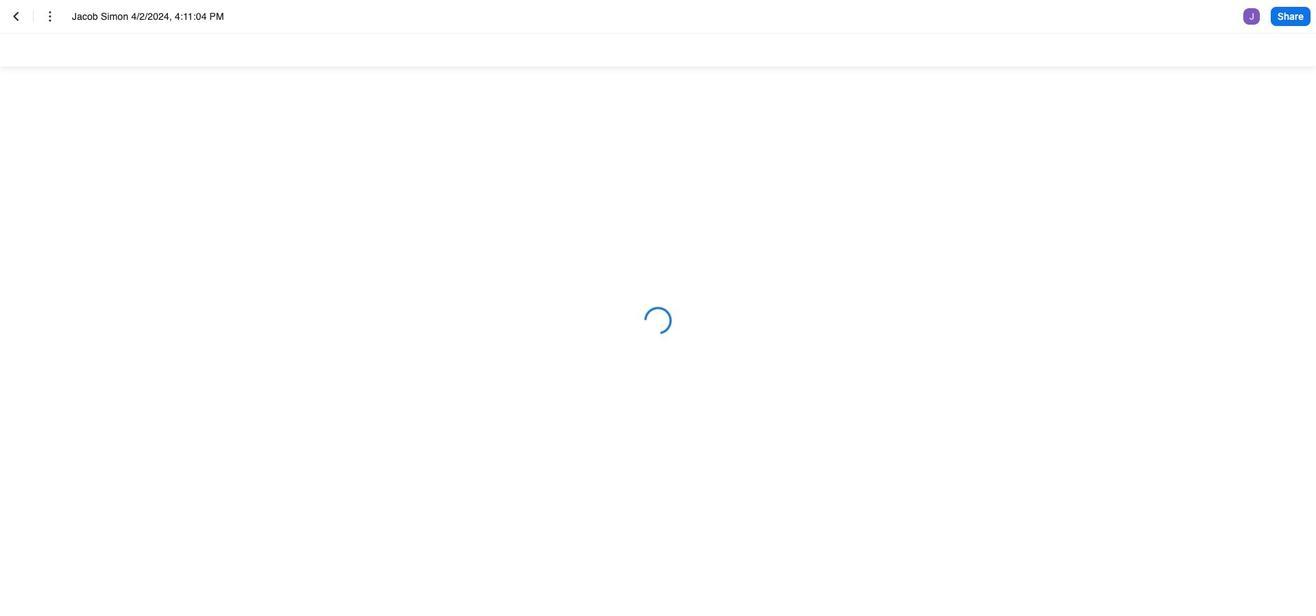 Task type: vqa. For each thing, say whether or not it's contained in the screenshot.
All Notes image
yes



Task type: describe. For each thing, give the bounding box(es) containing it.
jacob simon image
[[1244, 8, 1260, 25]]

more image
[[42, 8, 58, 25]]

all notes image
[[8, 8, 25, 25]]



Task type: locate. For each thing, give the bounding box(es) containing it.
progress bar
[[641, 303, 676, 338]]

None text field
[[72, 10, 239, 23]]



